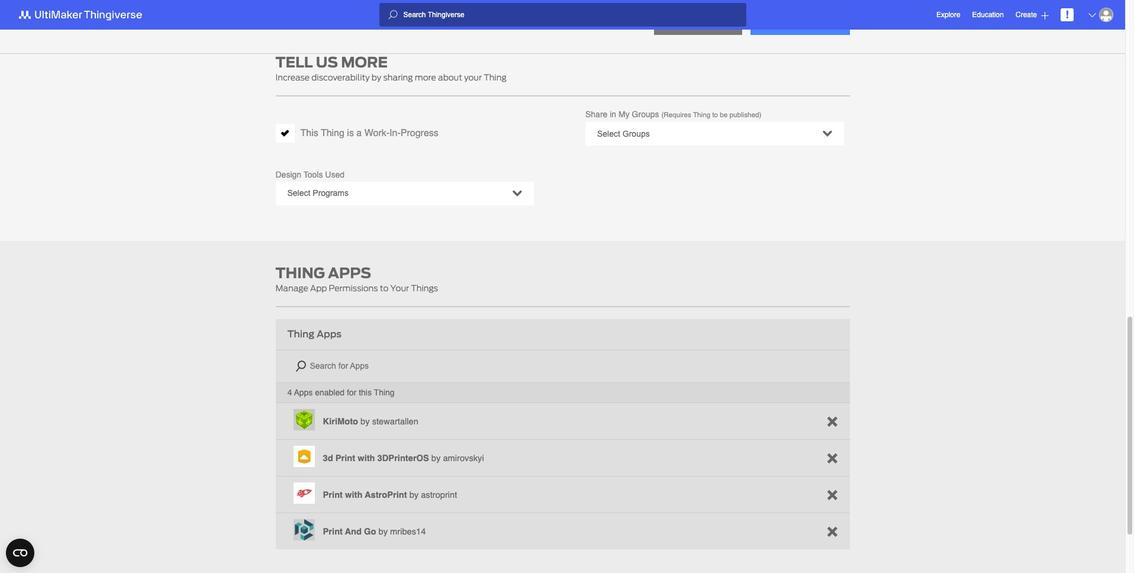 Task type: vqa. For each thing, say whether or not it's contained in the screenshot.
'sa'
no



Task type: locate. For each thing, give the bounding box(es) containing it.
tools
[[304, 170, 323, 179]]

create
[[1016, 10, 1037, 19]]

your
[[390, 283, 409, 293]]

a left the new
[[358, 10, 370, 31]]

design tools used
[[276, 170, 345, 179]]

publish thing
[[769, 18, 832, 28]]

apps down app on the left of the page
[[317, 327, 342, 341]]

print with astroprint by astroprint
[[323, 490, 457, 499]]

publish thing button
[[751, 12, 850, 35]]

this
[[300, 128, 318, 138]]

with
[[358, 453, 375, 463], [345, 490, 362, 499]]

0 vertical spatial with
[[358, 453, 375, 463]]

1 vertical spatial apps
[[317, 327, 342, 341]]

save
[[672, 18, 693, 28]]

go
[[364, 527, 376, 536]]

plusicon image
[[1041, 12, 1049, 19]]

share in my groups (requires thing to be published)
[[585, 110, 761, 119]]

with left astroprint
[[345, 490, 362, 499]]

thing left be
[[693, 111, 710, 119]]

manage
[[276, 283, 308, 293]]

by left the amirovskyi
[[431, 453, 441, 463]]

thing right this
[[374, 388, 395, 397]]

2 vertical spatial print
[[323, 527, 343, 536]]

2 vertical spatial apps
[[294, 388, 313, 397]]

education link
[[972, 9, 1004, 21]]

print and go by mribes14
[[323, 527, 426, 536]]

this
[[359, 388, 372, 397]]

share
[[585, 110, 608, 119]]

used
[[325, 170, 345, 179]]

with left the 3dprinteros
[[358, 453, 375, 463]]

apps right app on the left of the page
[[328, 263, 371, 283]]

is
[[347, 128, 354, 138]]

0 vertical spatial apps
[[328, 263, 371, 283]]

4 apps enabled for this thing
[[287, 388, 395, 397]]

apps inside thing apps manage app permissions to your things
[[328, 263, 371, 283]]

a right is
[[357, 128, 362, 138]]

your
[[464, 73, 482, 83]]

design
[[276, 170, 301, 179]]

to
[[712, 111, 718, 119], [380, 283, 388, 293]]

explore button
[[936, 5, 961, 25]]

print right '3d'
[[335, 453, 355, 463]]

by right the go
[[379, 527, 388, 536]]

amirovskyi
[[443, 453, 484, 463]]

astroprint
[[365, 490, 407, 499]]

to inside thing apps manage app permissions to your things
[[380, 283, 388, 293]]

apps
[[328, 263, 371, 283], [317, 327, 342, 341], [294, 388, 313, 397]]

stewartallen
[[372, 417, 418, 426]]

avatar image
[[1099, 8, 1113, 22]]

by left sharing
[[372, 73, 381, 83]]

thing inside "share in my groups (requires thing to be published)"
[[693, 111, 710, 119]]

Search Thingiverse text field
[[398, 10, 746, 20]]

kirimoto
[[323, 417, 358, 426]]

print down '3d'
[[323, 490, 343, 499]]

1 vertical spatial print
[[323, 490, 343, 499]]

apps for thing apps
[[317, 327, 342, 341]]

published)
[[730, 111, 761, 119]]

new
[[373, 10, 410, 31]]

0 vertical spatial to
[[712, 111, 718, 119]]

enabled
[[315, 388, 345, 397]]

save & view button
[[654, 12, 743, 35]]

about
[[438, 73, 462, 83]]

print for with
[[323, 490, 343, 499]]

more
[[341, 52, 388, 73]]

tell
[[276, 52, 313, 73]]

permissions
[[329, 283, 378, 293]]

my
[[619, 110, 630, 119]]

open widget image
[[6, 539, 34, 567]]

1 vertical spatial to
[[380, 283, 388, 293]]

progress
[[401, 128, 439, 138]]

astroprint
[[421, 490, 457, 499]]

mribes14
[[390, 527, 426, 536]]

a
[[358, 10, 370, 31], [357, 128, 362, 138]]

apps for 4 apps enabled for this thing
[[294, 388, 313, 397]]

thing inside tell us more increase discoverability by sharing more about your thing
[[484, 73, 507, 83]]

by
[[372, 73, 381, 83], [361, 417, 370, 426], [431, 453, 441, 463], [409, 490, 419, 499], [379, 527, 388, 536]]

to left be
[[712, 111, 718, 119]]

thing right "your"
[[484, 73, 507, 83]]

thing right publish
[[806, 18, 832, 28]]

to left "your"
[[380, 283, 388, 293]]

Search for Apps text field
[[287, 355, 463, 376]]

us
[[316, 52, 338, 73]]

more
[[415, 73, 436, 83]]

view
[[704, 18, 725, 28]]

1 horizontal spatial to
[[712, 111, 718, 119]]

print
[[335, 453, 355, 463], [323, 490, 343, 499], [323, 527, 343, 536]]

education
[[972, 11, 1004, 19]]

print for and
[[323, 527, 343, 536]]

in
[[610, 110, 616, 119]]

print left 'and'
[[323, 527, 343, 536]]

explore
[[936, 10, 961, 19]]

save & view
[[672, 18, 725, 28]]

thing apps manage app permissions to your things
[[276, 263, 438, 293]]

apps right 4
[[294, 388, 313, 397]]

0 horizontal spatial to
[[380, 283, 388, 293]]

thing
[[413, 10, 462, 31], [806, 18, 832, 28], [484, 73, 507, 83], [693, 111, 710, 119], [321, 128, 344, 138], [276, 263, 325, 283], [287, 327, 315, 341], [374, 388, 395, 397]]

to inside "share in my groups (requires thing to be published)"
[[712, 111, 718, 119]]

thing left permissions
[[276, 263, 325, 283]]



Task type: describe. For each thing, give the bounding box(es) containing it.
search control image
[[388, 10, 398, 20]]

1 vertical spatial with
[[345, 490, 362, 499]]

cancel link
[[618, 20, 648, 28]]

create button
[[1016, 5, 1049, 25]]

by right kirimoto
[[361, 417, 370, 426]]

in-
[[390, 128, 401, 138]]

apps for thing apps manage app permissions to your things
[[328, 263, 371, 283]]

1 vertical spatial a
[[357, 128, 362, 138]]

!
[[1066, 8, 1069, 21]]

makerbot logo image
[[12, 8, 156, 22]]

thing inside thing apps manage app permissions to your things
[[276, 263, 325, 283]]

things
[[411, 283, 438, 293]]

thing right the search control image
[[413, 10, 462, 31]]

work-
[[364, 128, 390, 138]]

3dprinteros
[[377, 453, 429, 463]]

by inside tell us more increase discoverability by sharing more about your thing
[[372, 73, 381, 83]]

thing inside button
[[806, 18, 832, 28]]

for
[[347, 388, 357, 397]]

discoverability
[[312, 73, 370, 83]]

thing down manage
[[287, 327, 315, 341]]

sharing
[[383, 73, 413, 83]]

tell us more increase discoverability by sharing more about your thing
[[276, 52, 507, 83]]

cancel
[[618, 20, 648, 28]]

creating a new thing
[[276, 10, 462, 31]]

and
[[345, 527, 362, 536]]

be
[[720, 111, 728, 119]]

groups
[[632, 110, 659, 119]]

0 vertical spatial print
[[335, 453, 355, 463]]

creating
[[276, 10, 355, 31]]

publish
[[769, 18, 804, 28]]

(requires
[[661, 111, 691, 119]]

thing left is
[[321, 128, 344, 138]]

app
[[310, 283, 327, 293]]

3d print with 3dprinteros by amirovskyi
[[323, 453, 484, 463]]

4
[[287, 388, 292, 397]]

increase
[[276, 73, 310, 83]]

thing apps
[[287, 327, 342, 341]]

by left astroprint
[[409, 490, 419, 499]]

this thing is a work-in-progress
[[300, 128, 439, 138]]

0 vertical spatial a
[[358, 10, 370, 31]]

3d
[[323, 453, 333, 463]]

&
[[696, 18, 701, 28]]

! link
[[1061, 8, 1074, 21]]

kirimoto by stewartallen
[[323, 417, 418, 426]]



